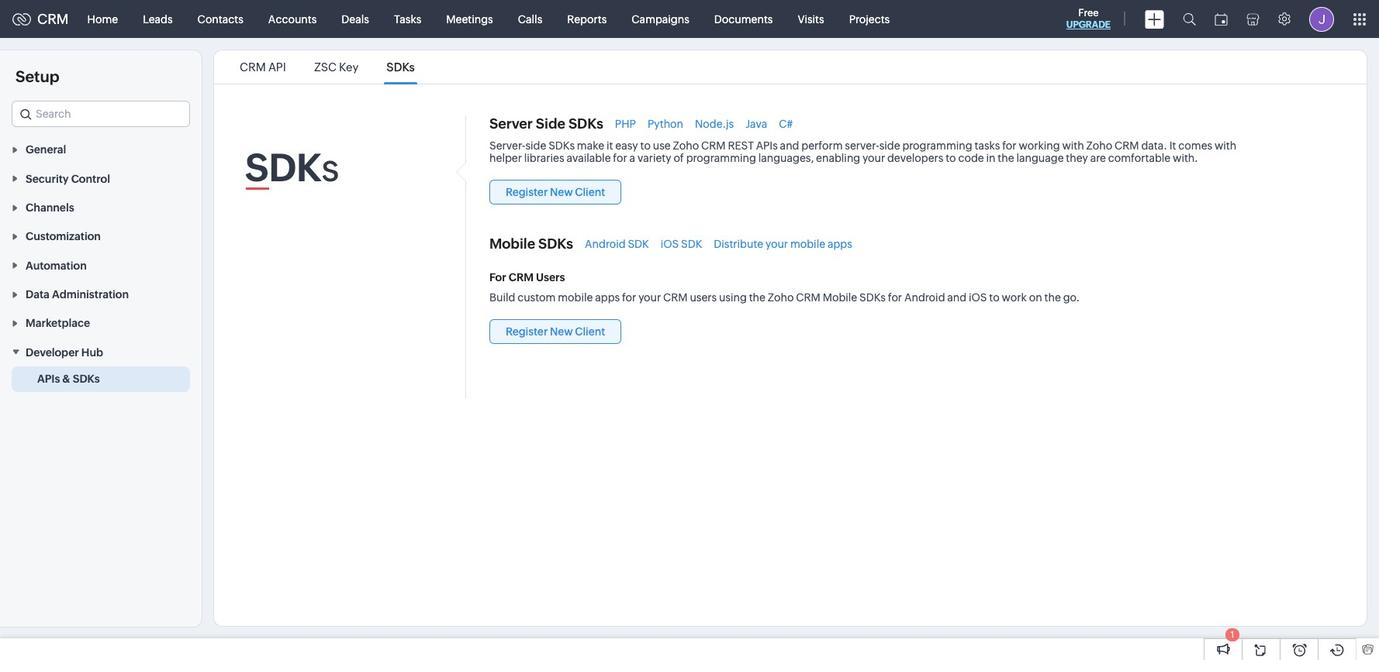 Task type: describe. For each thing, give the bounding box(es) containing it.
register new client for build custom mobile apps for your crm users using the zoho crm mobile sdks for android and ios to work on the go.
[[506, 326, 605, 338]]

sdk s
[[245, 147, 339, 190]]

working
[[1019, 140, 1060, 152]]

1 horizontal spatial programming
[[902, 140, 972, 152]]

the inside server-side sdks make it easy to use zoho crm rest apis and perform server-side programming tasks for working with zoho crm data. it comes with helper libraries available for a variety of programming languages, enabling your developers to code in the language they are comfortable with.
[[998, 152, 1014, 164]]

marketplace button
[[0, 309, 202, 338]]

customization
[[26, 231, 101, 243]]

it
[[607, 140, 613, 152]]

calls link
[[506, 0, 555, 38]]

apis inside developer hub region
[[37, 373, 60, 385]]

upgrade
[[1066, 19, 1111, 30]]

1 with from the left
[[1062, 140, 1084, 152]]

client for server-side sdks make it easy to use zoho crm rest apis and perform server-side programming tasks for working with zoho crm data. it comes with helper libraries available for a variety of programming languages, enabling your developers to code in the language they are comfortable with.
[[575, 186, 605, 199]]

crm api link
[[237, 61, 288, 74]]

visits
[[798, 13, 824, 25]]

profile image
[[1309, 7, 1334, 31]]

a
[[629, 152, 635, 164]]

home link
[[75, 0, 130, 38]]

crm api
[[240, 61, 286, 74]]

apis inside server-side sdks make it easy to use zoho crm rest apis and perform server-side programming tasks for working with zoho crm data. it comes with helper libraries available for a variety of programming languages, enabling your developers to code in the language they are comfortable with.
[[756, 140, 778, 152]]

crm link
[[12, 11, 69, 27]]

languages,
[[758, 152, 814, 164]]

enabling
[[816, 152, 860, 164]]

data administration
[[26, 289, 129, 301]]

general
[[26, 144, 66, 156]]

0 horizontal spatial ios
[[661, 238, 679, 250]]

security control
[[26, 173, 110, 185]]

developer hub
[[26, 347, 103, 359]]

register for server-side sdks make it easy to use zoho crm rest apis and perform server-side programming tasks for working with zoho crm data. it comes with helper libraries available for a variety of programming languages, enabling your developers to code in the language they are comfortable with.
[[506, 186, 548, 199]]

home
[[87, 13, 118, 25]]

sdks link
[[384, 61, 417, 74]]

0 horizontal spatial sdk
[[245, 147, 321, 190]]

visits link
[[785, 0, 837, 38]]

to inside for crm users build custom mobile apps for your crm users using the zoho crm mobile sdks for android and ios to work on the go.
[[989, 292, 1000, 304]]

developers
[[887, 152, 944, 164]]

crm down node.js
[[701, 140, 726, 152]]

apis & sdks
[[37, 373, 100, 385]]

s
[[321, 147, 339, 190]]

client for build custom mobile apps for your crm users using the zoho crm mobile sdks for android and ios to work on the go.
[[575, 326, 605, 338]]

Search text field
[[12, 102, 189, 126]]

zsc
[[314, 61, 337, 74]]

python
[[648, 118, 683, 130]]

tasks
[[394, 13, 421, 25]]

meetings
[[446, 13, 493, 25]]

server-
[[845, 140, 879, 152]]

campaigns
[[632, 13, 689, 25]]

api
[[268, 61, 286, 74]]

crm left data.
[[1115, 140, 1139, 152]]

0 horizontal spatial the
[[749, 292, 766, 304]]

and inside for crm users build custom mobile apps for your crm users using the zoho crm mobile sdks for android and ios to work on the go.
[[947, 292, 967, 304]]

on
[[1029, 292, 1042, 304]]

security
[[26, 173, 69, 185]]

for crm users build custom mobile apps for your crm users using the zoho crm mobile sdks for android and ios to work on the go.
[[489, 271, 1080, 304]]

developer hub button
[[0, 338, 202, 367]]

register for build custom mobile apps for your crm users using the zoho crm mobile sdks for android and ios to work on the go.
[[506, 326, 548, 338]]

deals link
[[329, 0, 382, 38]]

sdk for ios sdk
[[681, 238, 702, 250]]

deals
[[342, 13, 369, 25]]

0 horizontal spatial to
[[640, 140, 651, 152]]

make
[[577, 140, 604, 152]]

are
[[1090, 152, 1106, 164]]

zsc key link
[[312, 61, 361, 74]]

meetings link
[[434, 0, 506, 38]]

server side sdks
[[489, 116, 603, 132]]

ios sdk
[[661, 238, 702, 250]]

zsc key
[[314, 61, 359, 74]]

documents link
[[702, 0, 785, 38]]

data
[[26, 289, 50, 301]]

leads
[[143, 13, 173, 25]]

projects
[[849, 13, 890, 25]]

and inside server-side sdks make it easy to use zoho crm rest apis and perform server-side programming tasks for working with zoho crm data. it comes with helper libraries available for a variety of programming languages, enabling your developers to code in the language they are comfortable with.
[[780, 140, 799, 152]]

search element
[[1174, 0, 1205, 38]]

administration
[[52, 289, 129, 301]]

0 vertical spatial android
[[585, 238, 626, 250]]

free upgrade
[[1066, 7, 1111, 30]]

helper
[[489, 152, 522, 164]]

marketplace
[[26, 318, 90, 330]]

customization button
[[0, 222, 202, 251]]

for
[[489, 271, 506, 284]]

free
[[1078, 7, 1099, 19]]

general button
[[0, 135, 202, 164]]

new for server-side sdks make it easy to use zoho crm rest apis and perform server-side programming tasks for working with zoho crm data. it comes with helper libraries available for a variety of programming languages, enabling your developers to code in the language they are comfortable with.
[[550, 186, 573, 199]]

data administration button
[[0, 280, 202, 309]]

setup
[[16, 67, 59, 85]]

python link
[[648, 118, 683, 130]]

mobile inside for crm users build custom mobile apps for your crm users using the zoho crm mobile sdks for android and ios to work on the go.
[[558, 292, 593, 304]]

sdks inside server-side sdks make it easy to use zoho crm rest apis and perform server-side programming tasks for working with zoho crm data. it comes with helper libraries available for a variety of programming languages, enabling your developers to code in the language they are comfortable with.
[[549, 140, 575, 152]]

mobile inside for crm users build custom mobile apps for your crm users using the zoho crm mobile sdks for android and ios to work on the go.
[[823, 292, 857, 304]]

node.js link
[[695, 118, 734, 130]]

control
[[71, 173, 110, 185]]

it
[[1169, 140, 1176, 152]]

in
[[986, 152, 996, 164]]

server-
[[489, 140, 525, 152]]

new for build custom mobile apps for your crm users using the zoho crm mobile sdks for android and ios to work on the go.
[[550, 326, 573, 338]]

accounts link
[[256, 0, 329, 38]]

profile element
[[1300, 0, 1343, 38]]

automation
[[26, 260, 87, 272]]

2 horizontal spatial zoho
[[1086, 140, 1112, 152]]

work
[[1002, 292, 1027, 304]]

0 vertical spatial apps
[[828, 238, 852, 250]]

register new client button for build custom mobile apps for your crm users using the zoho crm mobile sdks for android and ios to work on the go.
[[489, 320, 622, 344]]

projects link
[[837, 0, 902, 38]]



Task type: vqa. For each thing, say whether or not it's contained in the screenshot.
Installed link at left
no



Task type: locate. For each thing, give the bounding box(es) containing it.
server
[[489, 116, 533, 132]]

ios
[[661, 238, 679, 250], [969, 292, 987, 304]]

crm left users
[[663, 292, 688, 304]]

0 vertical spatial register
[[506, 186, 548, 199]]

1 vertical spatial apis
[[37, 373, 60, 385]]

0 horizontal spatial android
[[585, 238, 626, 250]]

register new client down libraries
[[506, 186, 605, 199]]

ios sdk link
[[661, 238, 702, 250]]

1 horizontal spatial the
[[998, 152, 1014, 164]]

register down custom
[[506, 326, 548, 338]]

mobile
[[790, 238, 825, 250], [558, 292, 593, 304]]

with.
[[1173, 152, 1198, 164]]

zoho right using
[[768, 292, 794, 304]]

2 register new client from the top
[[506, 326, 605, 338]]

0 horizontal spatial your
[[638, 292, 661, 304]]

register new client button down libraries
[[489, 180, 622, 205]]

to left the code
[[946, 152, 956, 164]]

the right 'on'
[[1044, 292, 1061, 304]]

of
[[674, 152, 684, 164]]

variety
[[638, 152, 671, 164]]

1 horizontal spatial mobile
[[790, 238, 825, 250]]

calendar image
[[1215, 13, 1228, 25]]

android inside for crm users build custom mobile apps for your crm users using the zoho crm mobile sdks for android and ios to work on the go.
[[904, 292, 945, 304]]

2 horizontal spatial the
[[1044, 292, 1061, 304]]

0 horizontal spatial programming
[[686, 152, 756, 164]]

1 horizontal spatial apis
[[756, 140, 778, 152]]

2 register from the top
[[506, 326, 548, 338]]

the right using
[[749, 292, 766, 304]]

comes
[[1178, 140, 1213, 152]]

your right distribute
[[766, 238, 788, 250]]

tasks link
[[382, 0, 434, 38]]

0 horizontal spatial side
[[525, 140, 546, 152]]

zoho inside for crm users build custom mobile apps for your crm users using the zoho crm mobile sdks for android and ios to work on the go.
[[768, 292, 794, 304]]

java link
[[746, 118, 767, 130]]

1 vertical spatial your
[[766, 238, 788, 250]]

key
[[339, 61, 359, 74]]

None field
[[12, 101, 190, 127]]

c#
[[779, 118, 793, 130]]

your inside for crm users build custom mobile apps for your crm users using the zoho crm mobile sdks for android and ios to work on the go.
[[638, 292, 661, 304]]

android sdk
[[585, 238, 649, 250]]

2 horizontal spatial sdk
[[681, 238, 702, 250]]

1 vertical spatial apps
[[595, 292, 620, 304]]

1 new from the top
[[550, 186, 573, 199]]

use
[[653, 140, 671, 152]]

node.js
[[695, 118, 734, 130]]

1 vertical spatial register new client button
[[489, 320, 622, 344]]

custom
[[518, 292, 556, 304]]

using
[[719, 292, 747, 304]]

your right enabling
[[863, 152, 885, 164]]

0 vertical spatial ios
[[661, 238, 679, 250]]

1 register new client button from the top
[[489, 180, 622, 205]]

programming left tasks
[[902, 140, 972, 152]]

0 horizontal spatial apps
[[595, 292, 620, 304]]

0 horizontal spatial with
[[1062, 140, 1084, 152]]

developer hub region
[[0, 367, 202, 392]]

easy
[[615, 140, 638, 152]]

go.
[[1063, 292, 1080, 304]]

crm left api
[[240, 61, 266, 74]]

apps down android sdk link
[[595, 292, 620, 304]]

1 horizontal spatial sdk
[[628, 238, 649, 250]]

client
[[575, 186, 605, 199], [575, 326, 605, 338]]

with left are
[[1062, 140, 1084, 152]]

1 horizontal spatial apps
[[828, 238, 852, 250]]

with
[[1062, 140, 1084, 152], [1215, 140, 1237, 152]]

sdk for android sdk
[[628, 238, 649, 250]]

channels
[[26, 202, 74, 214]]

side right enabling
[[879, 140, 900, 152]]

and down c# "link"
[[780, 140, 799, 152]]

security control button
[[0, 164, 202, 193]]

server-side sdks make it easy to use zoho crm rest apis and perform server-side programming tasks for working with zoho crm data. it comes with helper libraries available for a variety of programming languages, enabling your developers to code in the language they are comfortable with.
[[489, 140, 1237, 164]]

register new client button for server-side sdks make it easy to use zoho crm rest apis and perform server-side programming tasks for working with zoho crm data. it comes with helper libraries available for a variety of programming languages, enabling your developers to code in the language they are comfortable with.
[[489, 180, 622, 205]]

1 side from the left
[[525, 140, 546, 152]]

android sdk link
[[585, 238, 649, 250]]

create menu image
[[1145, 10, 1164, 28]]

create menu element
[[1136, 0, 1174, 38]]

1 register from the top
[[506, 186, 548, 199]]

available
[[567, 152, 611, 164]]

0 vertical spatial register new client
[[506, 186, 605, 199]]

0 vertical spatial client
[[575, 186, 605, 199]]

code
[[958, 152, 984, 164]]

1 horizontal spatial mobile
[[823, 292, 857, 304]]

0 horizontal spatial apis
[[37, 373, 60, 385]]

users
[[536, 271, 565, 284]]

documents
[[714, 13, 773, 25]]

register new client button
[[489, 180, 622, 205], [489, 320, 622, 344]]

distribute your mobile apps link
[[714, 238, 852, 250]]

data.
[[1141, 140, 1167, 152]]

2 client from the top
[[575, 326, 605, 338]]

java
[[746, 118, 767, 130]]

to left use
[[640, 140, 651, 152]]

apis left &
[[37, 373, 60, 385]]

list
[[226, 50, 429, 84]]

logo image
[[12, 13, 31, 25]]

1 vertical spatial register
[[506, 326, 548, 338]]

1 horizontal spatial with
[[1215, 140, 1237, 152]]

apps up for crm users build custom mobile apps for your crm users using the zoho crm mobile sdks for android and ios to work on the go.
[[828, 238, 852, 250]]

1 horizontal spatial your
[[766, 238, 788, 250]]

new down custom
[[550, 326, 573, 338]]

1 horizontal spatial side
[[879, 140, 900, 152]]

sdk
[[245, 147, 321, 190], [628, 238, 649, 250], [681, 238, 702, 250]]

1 horizontal spatial zoho
[[768, 292, 794, 304]]

1 vertical spatial register new client
[[506, 326, 605, 338]]

they
[[1066, 152, 1088, 164]]

php link
[[615, 118, 636, 130]]

sdks
[[387, 61, 415, 74], [568, 116, 603, 132], [549, 140, 575, 152], [538, 236, 573, 252], [859, 292, 886, 304], [73, 373, 100, 385]]

your inside server-side sdks make it easy to use zoho crm rest apis and perform server-side programming tasks for working with zoho crm data. it comes with helper libraries available for a variety of programming languages, enabling your developers to code in the language they are comfortable with.
[[863, 152, 885, 164]]

0 vertical spatial apis
[[756, 140, 778, 152]]

apis down java
[[756, 140, 778, 152]]

register new client down custom
[[506, 326, 605, 338]]

the
[[998, 152, 1014, 164], [749, 292, 766, 304], [1044, 292, 1061, 304]]

with right comes
[[1215, 140, 1237, 152]]

php
[[615, 118, 636, 130]]

1 vertical spatial mobile
[[558, 292, 593, 304]]

distribute your mobile apps
[[714, 238, 852, 250]]

list containing crm api
[[226, 50, 429, 84]]

apps inside for crm users build custom mobile apps for your crm users using the zoho crm mobile sdks for android and ios to work on the go.
[[595, 292, 620, 304]]

and left "work"
[[947, 292, 967, 304]]

2 horizontal spatial your
[[863, 152, 885, 164]]

0 horizontal spatial and
[[780, 140, 799, 152]]

c# link
[[779, 118, 793, 130]]

new down libraries
[[550, 186, 573, 199]]

1 vertical spatial and
[[947, 292, 967, 304]]

2 with from the left
[[1215, 140, 1237, 152]]

mobile up for crm users build custom mobile apps for your crm users using the zoho crm mobile sdks for android and ios to work on the go.
[[790, 238, 825, 250]]

2 new from the top
[[550, 326, 573, 338]]

calls
[[518, 13, 542, 25]]

channels button
[[0, 193, 202, 222]]

sdks inside developer hub region
[[73, 373, 100, 385]]

new
[[550, 186, 573, 199], [550, 326, 573, 338]]

2 side from the left
[[879, 140, 900, 152]]

contacts
[[197, 13, 243, 25]]

perform
[[802, 140, 843, 152]]

ios left "work"
[[969, 292, 987, 304]]

campaigns link
[[619, 0, 702, 38]]

0 horizontal spatial mobile
[[489, 236, 535, 252]]

1 client from the top
[[575, 186, 605, 199]]

1 vertical spatial ios
[[969, 292, 987, 304]]

0 vertical spatial mobile
[[489, 236, 535, 252]]

reports link
[[555, 0, 619, 38]]

register new client button down custom
[[489, 320, 622, 344]]

tasks
[[975, 140, 1000, 152]]

1 horizontal spatial and
[[947, 292, 967, 304]]

sdks inside for crm users build custom mobile apps for your crm users using the zoho crm mobile sdks for android and ios to work on the go.
[[859, 292, 886, 304]]

1 horizontal spatial ios
[[969, 292, 987, 304]]

build
[[489, 292, 515, 304]]

crm inside "list"
[[240, 61, 266, 74]]

ios inside for crm users build custom mobile apps for your crm users using the zoho crm mobile sdks for android and ios to work on the go.
[[969, 292, 987, 304]]

programming down node.js link
[[686, 152, 756, 164]]

2 register new client button from the top
[[489, 320, 622, 344]]

hub
[[81, 347, 103, 359]]

1 vertical spatial new
[[550, 326, 573, 338]]

apps
[[828, 238, 852, 250], [595, 292, 620, 304]]

language
[[1016, 152, 1064, 164]]

side
[[525, 140, 546, 152], [879, 140, 900, 152]]

0 vertical spatial and
[[780, 140, 799, 152]]

1 vertical spatial android
[[904, 292, 945, 304]]

1 vertical spatial client
[[575, 326, 605, 338]]

libraries
[[524, 152, 564, 164]]

&
[[62, 373, 70, 385]]

mobile sdks
[[489, 236, 573, 252]]

sdks inside "list"
[[387, 61, 415, 74]]

0 vertical spatial register new client button
[[489, 180, 622, 205]]

and
[[780, 140, 799, 152], [947, 292, 967, 304]]

zoho right use
[[673, 140, 699, 152]]

2 vertical spatial your
[[638, 292, 661, 304]]

your left users
[[638, 292, 661, 304]]

0 vertical spatial your
[[863, 152, 885, 164]]

reports
[[567, 13, 607, 25]]

ios right android sdk
[[661, 238, 679, 250]]

rest
[[728, 140, 754, 152]]

to left "work"
[[989, 292, 1000, 304]]

crm right logo
[[37, 11, 69, 27]]

0 vertical spatial mobile
[[790, 238, 825, 250]]

programming
[[902, 140, 972, 152], [686, 152, 756, 164]]

0 vertical spatial new
[[550, 186, 573, 199]]

crm right for
[[509, 271, 534, 284]]

zoho left data.
[[1086, 140, 1112, 152]]

crm down "distribute your mobile apps"
[[796, 292, 821, 304]]

1
[[1231, 631, 1234, 640]]

1 vertical spatial mobile
[[823, 292, 857, 304]]

register down libraries
[[506, 186, 548, 199]]

0 horizontal spatial zoho
[[673, 140, 699, 152]]

1 horizontal spatial to
[[946, 152, 956, 164]]

1 horizontal spatial android
[[904, 292, 945, 304]]

contacts link
[[185, 0, 256, 38]]

side down 'server side sdks'
[[525, 140, 546, 152]]

2 horizontal spatial to
[[989, 292, 1000, 304]]

mobile down users
[[558, 292, 593, 304]]

the right in
[[998, 152, 1014, 164]]

developer
[[26, 347, 79, 359]]

android
[[585, 238, 626, 250], [904, 292, 945, 304]]

0 horizontal spatial mobile
[[558, 292, 593, 304]]

register new client for server-side sdks make it easy to use zoho crm rest apis and perform server-side programming tasks for working with zoho crm data. it comes with helper libraries available for a variety of programming languages, enabling your developers to code in the language they are comfortable with.
[[506, 186, 605, 199]]

1 register new client from the top
[[506, 186, 605, 199]]

search image
[[1183, 12, 1196, 26]]



